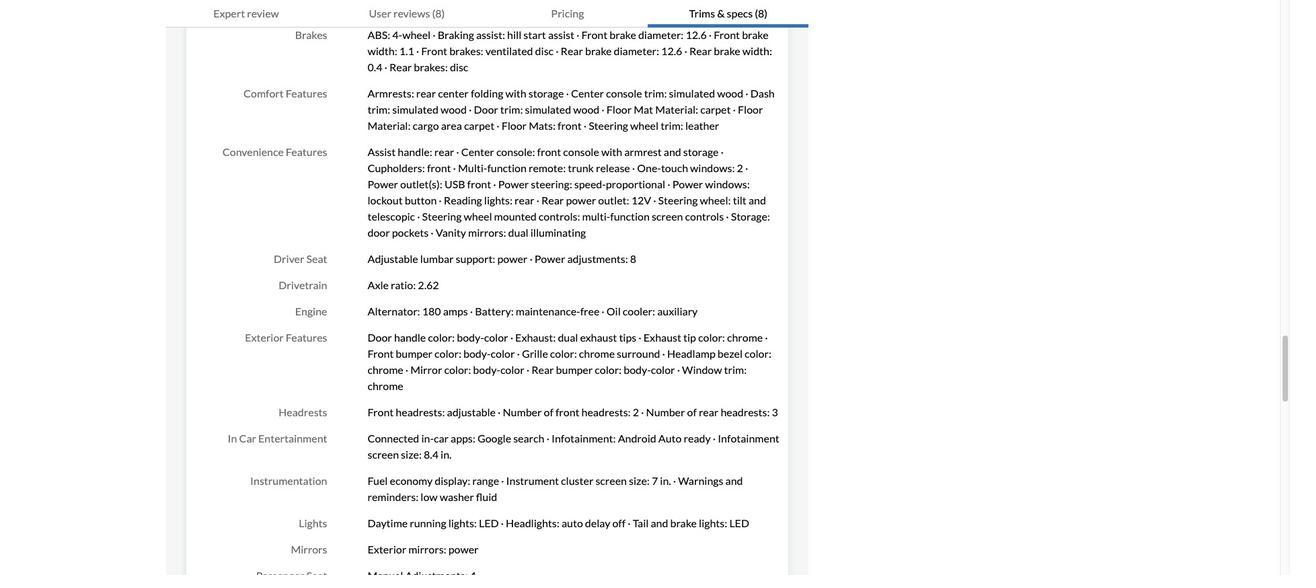 Task type: vqa. For each thing, say whether or not it's contained in the screenshot.
the right simulated
yes



Task type: describe. For each thing, give the bounding box(es) containing it.
0 horizontal spatial mirrors:
[[409, 543, 447, 556]]

vanity
[[436, 226, 466, 239]]

lights: inside assist handle: rear · center console: front console with armrest and storage · cupholders: front · multi-function remote: trunk release · one-touch windows: 2 · power outlet(s): usb front · power steering: speed-proportional · power windows: lockout button · reading lights: rear · rear power outlet: 12v · steering wheel: tilt and telescopic · steering wheel mounted controls: multi-function screen controls · storage: door pockets · vanity mirrors: dual illuminating
[[484, 194, 513, 207]]

controls:
[[539, 210, 580, 223]]

exterior for exterior features
[[245, 331, 284, 344]]

trim: up mat
[[645, 87, 667, 100]]

chrome up connected
[[368, 380, 404, 392]]

abs:
[[368, 28, 391, 41]]

headrests
[[279, 406, 327, 419]]

screen inside connected in-car apps: google search · infotainment: android auto ready · infotainment screen size: 8.4 in.
[[368, 448, 399, 461]]

1 number from the left
[[503, 406, 542, 419]]

2 horizontal spatial lights:
[[699, 517, 728, 530]]

adjustments:
[[568, 252, 628, 265]]

trunk
[[568, 162, 594, 174]]

infotainment:
[[552, 432, 616, 445]]

rear up the ready
[[699, 406, 719, 419]]

exterior features
[[245, 331, 327, 344]]

infotainment
[[718, 432, 780, 445]]

driver seat
[[274, 252, 327, 265]]

12v
[[632, 194, 652, 207]]

1 vertical spatial brakes:
[[414, 61, 448, 73]]

color: right mirror
[[444, 363, 471, 376]]

0 horizontal spatial floor
[[502, 119, 527, 132]]

mat
[[634, 103, 654, 116]]

headlights:
[[506, 517, 560, 530]]

in-
[[422, 432, 434, 445]]

convenience features
[[223, 145, 327, 158]]

console inside assist handle: rear · center console: front console with armrest and storage · cupholders: front · multi-function remote: trunk release · one-touch windows: 2 · power outlet(s): usb front · power steering: speed-proportional · power windows: lockout button · reading lights: rear · rear power outlet: 12v · steering wheel: tilt and telescopic · steering wheel mounted controls: multi-function screen controls · storage: door pockets · vanity mirrors: dual illuminating
[[564, 145, 600, 158]]

screen inside fuel economy display: range · instrument cluster screen size: 7 in. · warnings and reminders: low washer fluid
[[596, 475, 627, 487]]

touch
[[662, 162, 689, 174]]

0 horizontal spatial 12.6
[[662, 44, 683, 57]]

size: inside fuel economy display: range · instrument cluster screen size: 7 in. · warnings and reminders: low washer fluid
[[629, 475, 650, 487]]

economy
[[390, 475, 433, 487]]

auto
[[562, 517, 583, 530]]

8
[[631, 252, 637, 265]]

mounted
[[494, 210, 537, 223]]

2 inside assist handle: rear · center console: front console with armrest and storage · cupholders: front · multi-function remote: trunk release · one-touch windows: 2 · power outlet(s): usb front · power steering: speed-proportional · power windows: lockout button · reading lights: rear · rear power outlet: 12v · steering wheel: tilt and telescopic · steering wheel mounted controls: multi-function screen controls · storage: door pockets · vanity mirrors: dual illuminating
[[737, 162, 744, 174]]

1 (8) from the left
[[432, 7, 445, 20]]

1 vertical spatial disc
[[450, 61, 469, 73]]

free
[[581, 305, 600, 318]]

axle
[[368, 279, 389, 291]]

storage inside armrests: rear center folding with storage · center console trim: simulated wood · dash trim: simulated wood · door trim: simulated wood · floor mat material: carpet · floor material: cargo area carpet · floor mats: front · steering wheel trim: leather
[[529, 87, 564, 100]]

specs
[[727, 7, 753, 20]]

in
[[228, 432, 237, 445]]

features for comfort features
[[286, 87, 327, 100]]

3 headrests: from the left
[[721, 406, 770, 419]]

1 horizontal spatial wood
[[574, 103, 600, 116]]

body- down "surround"
[[624, 363, 651, 376]]

support:
[[456, 252, 496, 265]]

reviews
[[394, 7, 430, 20]]

rear up mounted
[[515, 194, 535, 207]]

abs: 4-wheel · braking assist: hill start assist · front brake diameter: 12.6 · front brake width: 1.1 · front brakes: ventilated disc · rear brake diameter: 12.6 · rear brake width: 0.4 · rear brakes: disc
[[368, 28, 773, 73]]

1 horizontal spatial floor
[[607, 103, 632, 116]]

instrumentation
[[250, 475, 327, 487]]

front up connected
[[368, 406, 394, 419]]

and up storage:
[[749, 194, 767, 207]]

color: down exhaust
[[595, 363, 622, 376]]

surround
[[617, 347, 661, 360]]

trims & specs (8) tab
[[648, 0, 809, 28]]

0 horizontal spatial function
[[488, 162, 527, 174]]

user reviews (8) tab
[[327, 0, 488, 28]]

warnings
[[679, 475, 724, 487]]

0 vertical spatial windows:
[[691, 162, 735, 174]]

lights
[[299, 517, 327, 530]]

1 horizontal spatial carpet
[[701, 103, 731, 116]]

armrests: rear center folding with storage · center console trim: simulated wood · dash trim: simulated wood · door trim: simulated wood · floor mat material: carpet · floor material: cargo area carpet · floor mats: front · steering wheel trim: leather
[[368, 87, 775, 132]]

0 vertical spatial brakes:
[[450, 44, 484, 57]]

0 horizontal spatial lights:
[[449, 517, 477, 530]]

exterior for exterior mirrors: power
[[368, 543, 407, 556]]

engine
[[295, 305, 327, 318]]

color down grille
[[501, 363, 525, 376]]

body- down amps
[[457, 331, 484, 344]]

delay
[[585, 517, 611, 530]]

body- up adjustable
[[473, 363, 501, 376]]

2 of from the left
[[688, 406, 697, 419]]

trim: down armrests:
[[368, 103, 391, 116]]

7
[[652, 475, 658, 487]]

telescopic
[[368, 210, 415, 223]]

entertainment
[[258, 432, 327, 445]]

trim: down folding
[[501, 103, 523, 116]]

front inside armrests: rear center folding with storage · center console trim: simulated wood · dash trim: simulated wood · door trim: simulated wood · floor mat material: carpet · floor material: cargo area carpet · floor mats: front · steering wheel trim: leather
[[558, 119, 582, 132]]

rear down 1.1
[[390, 61, 412, 73]]

1 vertical spatial diameter:
[[614, 44, 660, 57]]

android
[[618, 432, 657, 445]]

center inside armrests: rear center folding with storage · center console trim: simulated wood · dash trim: simulated wood · door trim: simulated wood · floor mat material: carpet · floor material: cargo area carpet · floor mats: front · steering wheel trim: leather
[[571, 87, 604, 100]]

mirrors: inside assist handle: rear · center console: front console with armrest and storage · cupholders: front · multi-function remote: trunk release · one-touch windows: 2 · power outlet(s): usb front · power steering: speed-proportional · power windows: lockout button · reading lights: rear · rear power outlet: 12v · steering wheel: tilt and telescopic · steering wheel mounted controls: multi-function screen controls · storage: door pockets · vanity mirrors: dual illuminating
[[468, 226, 506, 239]]

armrests:
[[368, 87, 414, 100]]

running
[[410, 517, 447, 530]]

pricing
[[551, 7, 584, 20]]

front right 'assist'
[[582, 28, 608, 41]]

1 horizontal spatial simulated
[[525, 103, 572, 116]]

cargo
[[413, 119, 439, 132]]

2 horizontal spatial wood
[[718, 87, 744, 100]]

trim: left leather
[[661, 119, 684, 132]]

ratio:
[[391, 279, 416, 291]]

front down multi-
[[467, 178, 491, 190]]

front inside door handle color: body-color · exhaust: dual exhaust tips · exhaust tip color: chrome · front bumper color: body-color · grille color: chrome surround · headlamp bezel color: chrome · mirror color: body-color · rear bumper color: body-color · window trim: chrome
[[368, 347, 394, 360]]

fluid
[[476, 491, 498, 503]]

color: up mirror
[[435, 347, 462, 360]]

power down illuminating
[[535, 252, 566, 265]]

amps
[[443, 305, 468, 318]]

front up usb
[[427, 162, 451, 174]]

2.62
[[418, 279, 439, 291]]

1.1
[[400, 44, 414, 57]]

front down "braking"
[[422, 44, 448, 57]]

color down the battery:
[[484, 331, 509, 344]]

proportional
[[606, 178, 666, 190]]

power down touch
[[673, 178, 704, 190]]

rear down trims
[[690, 44, 712, 57]]

trims
[[689, 7, 716, 20]]

trims & specs (8)
[[689, 7, 768, 20]]

front down trims & specs (8) tab
[[714, 28, 740, 41]]

0 vertical spatial diameter:
[[639, 28, 684, 41]]

1 vertical spatial function
[[611, 210, 650, 223]]

trim: inside door handle color: body-color · exhaust: dual exhaust tips · exhaust tip color: chrome · front bumper color: body-color · grille color: chrome surround · headlamp bezel color: chrome · mirror color: body-color · rear bumper color: body-color · window trim: chrome
[[725, 363, 747, 376]]

button
[[405, 194, 437, 207]]

car
[[239, 432, 256, 445]]

chrome up bezel
[[728, 331, 763, 344]]

tips
[[619, 331, 637, 344]]

user
[[369, 7, 392, 20]]

features for convenience features
[[286, 145, 327, 158]]

comfort features
[[244, 87, 327, 100]]

in. inside fuel economy display: range · instrument cluster screen size: 7 in. · warnings and reminders: low washer fluid
[[660, 475, 672, 487]]

0 horizontal spatial material:
[[368, 119, 411, 132]]

180
[[422, 305, 441, 318]]

outlet(s):
[[401, 178, 443, 190]]

alternator:
[[368, 305, 420, 318]]

speed-
[[575, 178, 606, 190]]

and right tail
[[651, 517, 669, 530]]

color down "surround"
[[651, 363, 675, 376]]

washer
[[440, 491, 474, 503]]

folding
[[471, 87, 504, 100]]

multi-
[[458, 162, 488, 174]]

center inside assist handle: rear · center console: front console with armrest and storage · cupholders: front · multi-function remote: trunk release · one-touch windows: 2 · power outlet(s): usb front · power steering: speed-proportional · power windows: lockout button · reading lights: rear · rear power outlet: 12v · steering wheel: tilt and telescopic · steering wheel mounted controls: multi-function screen controls · storage: door pockets · vanity mirrors: dual illuminating
[[462, 145, 495, 158]]

1 vertical spatial steering
[[659, 194, 698, 207]]

illuminating
[[531, 226, 586, 239]]

reminders:
[[368, 491, 419, 503]]

instrument
[[507, 475, 559, 487]]

with inside assist handle: rear · center console: front console with armrest and storage · cupholders: front · multi-function remote: trunk release · one-touch windows: 2 · power outlet(s): usb front · power steering: speed-proportional · power windows: lockout button · reading lights: rear · rear power outlet: 12v · steering wheel: tilt and telescopic · steering wheel mounted controls: multi-function screen controls · storage: door pockets · vanity mirrors: dual illuminating
[[602, 145, 623, 158]]

3
[[772, 406, 779, 419]]

leather
[[686, 119, 720, 132]]

door inside door handle color: body-color · exhaust: dual exhaust tips · exhaust tip color: chrome · front bumper color: body-color · grille color: chrome surround · headlamp bezel color: chrome · mirror color: body-color · rear bumper color: body-color · window trim: chrome
[[368, 331, 392, 344]]

alternator: 180 amps · battery: maintenance-free · oil cooler: auxiliary
[[368, 305, 698, 318]]

chrome down exhaust
[[579, 347, 615, 360]]

dual inside assist handle: rear · center console: front console with armrest and storage · cupholders: front · multi-function remote: trunk release · one-touch windows: 2 · power outlet(s): usb front · power steering: speed-proportional · power windows: lockout button · reading lights: rear · rear power outlet: 12v · steering wheel: tilt and telescopic · steering wheel mounted controls: multi-function screen controls · storage: door pockets · vanity mirrors: dual illuminating
[[509, 226, 529, 239]]

power up lockout
[[368, 178, 398, 190]]

grille
[[522, 347, 548, 360]]

rear down area
[[435, 145, 454, 158]]

0 horizontal spatial steering
[[422, 210, 462, 223]]

in. inside connected in-car apps: google search · infotainment: android auto ready · infotainment screen size: 8.4 in.
[[441, 448, 452, 461]]

user reviews (8)
[[369, 7, 445, 20]]

assist handle: rear · center console: front console with armrest and storage · cupholders: front · multi-function remote: trunk release · one-touch windows: 2 · power outlet(s): usb front · power steering: speed-proportional · power windows: lockout button · reading lights: rear · rear power outlet: 12v · steering wheel: tilt and telescopic · steering wheel mounted controls: multi-function screen controls · storage: door pockets · vanity mirrors: dual illuminating
[[368, 145, 771, 239]]



Task type: locate. For each thing, give the bounding box(es) containing it.
google
[[478, 432, 512, 445]]

number up search
[[503, 406, 542, 419]]

size:
[[401, 448, 422, 461], [629, 475, 650, 487]]

2 horizontal spatial simulated
[[669, 87, 716, 100]]

rear down grille
[[532, 363, 554, 376]]

expert review
[[213, 7, 279, 20]]

tip
[[684, 331, 697, 344]]

with right folding
[[506, 87, 527, 100]]

console up trunk
[[564, 145, 600, 158]]

0 vertical spatial in.
[[441, 448, 452, 461]]

chrome
[[728, 331, 763, 344], [579, 347, 615, 360], [368, 363, 404, 376], [368, 380, 404, 392]]

rear down steering:
[[542, 194, 564, 207]]

battery:
[[475, 305, 514, 318]]

tab list containing expert review
[[166, 0, 809, 28]]

simulated
[[669, 87, 716, 100], [393, 103, 439, 116], [525, 103, 572, 116]]

daytime
[[368, 517, 408, 530]]

1 of from the left
[[544, 406, 554, 419]]

power down the washer
[[449, 543, 479, 556]]

2 headrests: from the left
[[582, 406, 631, 419]]

lights: down warnings on the bottom of the page
[[699, 517, 728, 530]]

carpet right area
[[464, 119, 495, 132]]

0 horizontal spatial wood
[[441, 103, 467, 116]]

expert review tab
[[166, 0, 327, 28]]

1 headrests: from the left
[[396, 406, 445, 419]]

car
[[434, 432, 449, 445]]

2 horizontal spatial headrests:
[[721, 406, 770, 419]]

material:
[[656, 103, 699, 116], [368, 119, 411, 132]]

features right the 'convenience'
[[286, 145, 327, 158]]

wheel down mat
[[631, 119, 659, 132]]

of up the ready
[[688, 406, 697, 419]]

mirrors
[[291, 543, 327, 556]]

assist
[[368, 145, 396, 158]]

0 vertical spatial screen
[[652, 210, 683, 223]]

disc down start
[[535, 44, 554, 57]]

front headrests: adjustable · number of front headrests: 2 · number of rear headrests: 3
[[368, 406, 779, 419]]

0 horizontal spatial console
[[564, 145, 600, 158]]

color: right bezel
[[745, 347, 772, 360]]

wheel:
[[700, 194, 731, 207]]

0 horizontal spatial carpet
[[464, 119, 495, 132]]

simulated up mats:
[[525, 103, 572, 116]]

0 horizontal spatial width:
[[368, 44, 398, 57]]

1 horizontal spatial screen
[[596, 475, 627, 487]]

0 vertical spatial center
[[571, 87, 604, 100]]

floor up 'console:'
[[502, 119, 527, 132]]

0 vertical spatial with
[[506, 87, 527, 100]]

adjustable lumbar support: power · power adjustments: 8
[[368, 252, 637, 265]]

and up touch
[[664, 145, 682, 158]]

screen down connected
[[368, 448, 399, 461]]

color left grille
[[491, 347, 515, 360]]

0 horizontal spatial storage
[[529, 87, 564, 100]]

0 horizontal spatial power
[[449, 543, 479, 556]]

0 horizontal spatial size:
[[401, 448, 422, 461]]

2
[[737, 162, 744, 174], [633, 406, 639, 419]]

1 horizontal spatial function
[[611, 210, 650, 223]]

color:
[[428, 331, 455, 344], [699, 331, 725, 344], [435, 347, 462, 360], [550, 347, 577, 360], [745, 347, 772, 360], [444, 363, 471, 376], [595, 363, 622, 376]]

1 horizontal spatial exterior
[[368, 543, 407, 556]]

3 features from the top
[[286, 331, 327, 344]]

features down engine
[[286, 331, 327, 344]]

maintenance-
[[516, 305, 581, 318]]

expert
[[213, 7, 245, 20]]

auto
[[659, 432, 682, 445]]

function down 'console:'
[[488, 162, 527, 174]]

1 vertical spatial door
[[368, 331, 392, 344]]

driver
[[274, 252, 305, 265]]

color: right grille
[[550, 347, 577, 360]]

2 led from the left
[[730, 517, 750, 530]]

1 horizontal spatial 2
[[737, 162, 744, 174]]

0 vertical spatial material:
[[656, 103, 699, 116]]

display:
[[435, 475, 471, 487]]

1 horizontal spatial wheel
[[464, 210, 492, 223]]

body- down the battery:
[[464, 347, 491, 360]]

handle:
[[398, 145, 433, 158]]

wheel
[[403, 28, 431, 41], [631, 119, 659, 132], [464, 210, 492, 223]]

0 vertical spatial exterior
[[245, 331, 284, 344]]

0 vertical spatial console
[[606, 87, 643, 100]]

1 vertical spatial bumper
[[556, 363, 593, 376]]

function down the 12v
[[611, 210, 650, 223]]

0 horizontal spatial in.
[[441, 448, 452, 461]]

width: down abs:
[[368, 44, 398, 57]]

function
[[488, 162, 527, 174], [611, 210, 650, 223]]

1 vertical spatial 12.6
[[662, 44, 683, 57]]

0 vertical spatial power
[[566, 194, 596, 207]]

storage down leather
[[684, 145, 719, 158]]

storage
[[529, 87, 564, 100], [684, 145, 719, 158]]

apps:
[[451, 432, 476, 445]]

window
[[683, 363, 723, 376]]

ventilated
[[486, 44, 533, 57]]

seat
[[307, 252, 327, 265]]

body-
[[457, 331, 484, 344], [464, 347, 491, 360], [473, 363, 501, 376], [624, 363, 651, 376]]

steering
[[589, 119, 629, 132], [659, 194, 698, 207], [422, 210, 462, 223]]

tilt
[[733, 194, 747, 207]]

chrome down handle
[[368, 363, 404, 376]]

1 vertical spatial screen
[[368, 448, 399, 461]]

screen right "cluster"
[[596, 475, 627, 487]]

2 number from the left
[[647, 406, 685, 419]]

axle ratio: 2.62
[[368, 279, 439, 291]]

steering:
[[531, 178, 573, 190]]

lights: down the washer
[[449, 517, 477, 530]]

storage inside assist handle: rear · center console: front console with armrest and storage · cupholders: front · multi-function remote: trunk release · one-touch windows: 2 · power outlet(s): usb front · power steering: speed-proportional · power windows: lockout button · reading lights: rear · rear power outlet: 12v · steering wheel: tilt and telescopic · steering wheel mounted controls: multi-function screen controls · storage: door pockets · vanity mirrors: dual illuminating
[[684, 145, 719, 158]]

front down "alternator:" on the bottom left of page
[[368, 347, 394, 360]]

lumbar
[[421, 252, 454, 265]]

auxiliary
[[658, 305, 698, 318]]

1 vertical spatial carpet
[[464, 119, 495, 132]]

adjustable
[[447, 406, 496, 419]]

1 vertical spatial 2
[[633, 406, 639, 419]]

carpet
[[701, 103, 731, 116], [464, 119, 495, 132]]

floor left mat
[[607, 103, 632, 116]]

disc up center
[[450, 61, 469, 73]]

dash
[[751, 87, 775, 100]]

reading
[[444, 194, 482, 207]]

features for exterior features
[[286, 331, 327, 344]]

size: left 7
[[629, 475, 650, 487]]

0 horizontal spatial 2
[[633, 406, 639, 419]]

1 horizontal spatial (8)
[[755, 7, 768, 20]]

front right mats:
[[558, 119, 582, 132]]

dual inside door handle color: body-color · exhaust: dual exhaust tips · exhaust tip color: chrome · front bumper color: body-color · grille color: chrome surround · headlamp bezel color: chrome · mirror color: body-color · rear bumper color: body-color · window trim: chrome
[[558, 331, 578, 344]]

0 horizontal spatial disc
[[450, 61, 469, 73]]

1 horizontal spatial material:
[[656, 103, 699, 116]]

1 horizontal spatial number
[[647, 406, 685, 419]]

1 vertical spatial mirrors:
[[409, 543, 447, 556]]

0 horizontal spatial bumper
[[396, 347, 433, 360]]

headrests: up in-
[[396, 406, 445, 419]]

rear inside assist handle: rear · center console: front console with armrest and storage · cupholders: front · multi-function remote: trunk release · one-touch windows: 2 · power outlet(s): usb front · power steering: speed-proportional · power windows: lockout button · reading lights: rear · rear power outlet: 12v · steering wheel: tilt and telescopic · steering wheel mounted controls: multi-function screen controls · storage: door pockets · vanity mirrors: dual illuminating
[[542, 194, 564, 207]]

lights: up mounted
[[484, 194, 513, 207]]

in. right 7
[[660, 475, 672, 487]]

wheel inside abs: 4-wheel · braking assist: hill start assist · front brake diameter: 12.6 · front brake width: 1.1 · front brakes: ventilated disc · rear brake diameter: 12.6 · rear brake width: 0.4 · rear brakes: disc
[[403, 28, 431, 41]]

1 vertical spatial exterior
[[368, 543, 407, 556]]

(8) right "reviews"
[[432, 7, 445, 20]]

1 vertical spatial windows:
[[706, 178, 750, 190]]

2 horizontal spatial power
[[566, 194, 596, 207]]

center down abs: 4-wheel · braking assist: hill start assist · front brake diameter: 12.6 · front brake width: 1.1 · front brakes: ventilated disc · rear brake diameter: 12.6 · rear brake width: 0.4 · rear brakes: disc
[[571, 87, 604, 100]]

rear down 'assist'
[[561, 44, 583, 57]]

0 vertical spatial storage
[[529, 87, 564, 100]]

0 vertical spatial features
[[286, 87, 327, 100]]

2 horizontal spatial steering
[[659, 194, 698, 207]]

0 vertical spatial dual
[[509, 226, 529, 239]]

0.4
[[368, 61, 383, 73]]

brakes: down 1.1
[[414, 61, 448, 73]]

1 horizontal spatial steering
[[589, 119, 629, 132]]

door inside armrests: rear center folding with storage · center console trim: simulated wood · dash trim: simulated wood · door trim: simulated wood · floor mat material: carpet · floor material: cargo area carpet · floor mats: front · steering wheel trim: leather
[[474, 103, 499, 116]]

tab list
[[166, 0, 809, 28]]

search
[[514, 432, 545, 445]]

ready
[[684, 432, 711, 445]]

1 horizontal spatial power
[[498, 252, 528, 265]]

0 horizontal spatial of
[[544, 406, 554, 419]]

hill
[[508, 28, 522, 41]]

front
[[558, 119, 582, 132], [537, 145, 561, 158], [427, 162, 451, 174], [467, 178, 491, 190], [556, 406, 580, 419]]

2 vertical spatial wheel
[[464, 210, 492, 223]]

one-
[[638, 162, 662, 174]]

1 horizontal spatial dual
[[558, 331, 578, 344]]

features right comfort
[[286, 87, 327, 100]]

steering up the vanity
[[422, 210, 462, 223]]

0 horizontal spatial with
[[506, 87, 527, 100]]

drivetrain
[[279, 279, 327, 291]]

armrest
[[625, 145, 662, 158]]

with inside armrests: rear center folding with storage · center console trim: simulated wood · dash trim: simulated wood · door trim: simulated wood · floor mat material: carpet · floor material: cargo area carpet · floor mats: front · steering wheel trim: leather
[[506, 87, 527, 100]]

1 horizontal spatial led
[[730, 517, 750, 530]]

0 horizontal spatial (8)
[[432, 7, 445, 20]]

connected in-car apps: google search · infotainment: android auto ready · infotainment screen size: 8.4 in.
[[368, 432, 780, 461]]

1 horizontal spatial bumper
[[556, 363, 593, 376]]

front up remote:
[[537, 145, 561, 158]]

front up the infotainment:
[[556, 406, 580, 419]]

door
[[474, 103, 499, 116], [368, 331, 392, 344]]

steering up "controls"
[[659, 194, 698, 207]]

door handle color: body-color · exhaust: dual exhaust tips · exhaust tip color: chrome · front bumper color: body-color · grille color: chrome surround · headlamp bezel color: chrome · mirror color: body-color · rear bumper color: body-color · window trim: chrome
[[368, 331, 772, 392]]

storage:
[[731, 210, 771, 223]]

0 vertical spatial door
[[474, 103, 499, 116]]

0 vertical spatial 12.6
[[686, 28, 707, 41]]

2 width: from the left
[[743, 44, 773, 57]]

connected
[[368, 432, 420, 445]]

1 width: from the left
[[368, 44, 398, 57]]

0 horizontal spatial screen
[[368, 448, 399, 461]]

door down folding
[[474, 103, 499, 116]]

2 (8) from the left
[[755, 7, 768, 20]]

number
[[503, 406, 542, 419], [647, 406, 685, 419]]

assist:
[[477, 28, 505, 41]]

1 horizontal spatial of
[[688, 406, 697, 419]]

headrests: up the infotainment:
[[582, 406, 631, 419]]

2 horizontal spatial screen
[[652, 210, 683, 223]]

1 horizontal spatial storage
[[684, 145, 719, 158]]

tail
[[633, 517, 649, 530]]

rear inside door handle color: body-color · exhaust: dual exhaust tips · exhaust tip color: chrome · front bumper color: body-color · grille color: chrome surround · headlamp bezel color: chrome · mirror color: body-color · rear bumper color: body-color · window trim: chrome
[[532, 363, 554, 376]]

1 horizontal spatial width:
[[743, 44, 773, 57]]

with
[[506, 87, 527, 100], [602, 145, 623, 158]]

wheel inside armrests: rear center folding with storage · center console trim: simulated wood · dash trim: simulated wood · door trim: simulated wood · floor mat material: carpet · floor material: cargo area carpet · floor mats: front · steering wheel trim: leather
[[631, 119, 659, 132]]

0 horizontal spatial wheel
[[403, 28, 431, 41]]

0 vertical spatial steering
[[589, 119, 629, 132]]

0 horizontal spatial simulated
[[393, 103, 439, 116]]

range
[[473, 475, 499, 487]]

1 horizontal spatial size:
[[629, 475, 650, 487]]

steering inside armrests: rear center folding with storage · center console trim: simulated wood · dash trim: simulated wood · door trim: simulated wood · floor mat material: carpet · floor material: cargo area carpet · floor mats: front · steering wheel trim: leather
[[589, 119, 629, 132]]

bumper down handle
[[396, 347, 433, 360]]

release
[[596, 162, 631, 174]]

1 horizontal spatial with
[[602, 145, 623, 158]]

2 vertical spatial screen
[[596, 475, 627, 487]]

rear left center
[[416, 87, 436, 100]]

screen left "controls"
[[652, 210, 683, 223]]

color: down 180 on the left of page
[[428, 331, 455, 344]]

rear inside armrests: rear center folding with storage · center console trim: simulated wood · dash trim: simulated wood · door trim: simulated wood · floor mat material: carpet · floor material: cargo area carpet · floor mats: front · steering wheel trim: leather
[[416, 87, 436, 100]]

power down speed-
[[566, 194, 596, 207]]

wheel down "reading"
[[464, 210, 492, 223]]

0 horizontal spatial led
[[479, 517, 499, 530]]

in. right 8.4
[[441, 448, 452, 461]]

and inside fuel economy display: range · instrument cluster screen size: 7 in. · warnings and reminders: low washer fluid
[[726, 475, 743, 487]]

wood down center
[[441, 103, 467, 116]]

0 horizontal spatial number
[[503, 406, 542, 419]]

disc
[[535, 44, 554, 57], [450, 61, 469, 73]]

0 horizontal spatial center
[[462, 145, 495, 158]]

1 horizontal spatial disc
[[535, 44, 554, 57]]

(8) right specs
[[755, 7, 768, 20]]

2 features from the top
[[286, 145, 327, 158]]

screen inside assist handle: rear · center console: front console with armrest and storage · cupholders: front · multi-function remote: trunk release · one-touch windows: 2 · power outlet(s): usb front · power steering: speed-proportional · power windows: lockout button · reading lights: rear · rear power outlet: 12v · steering wheel: tilt and telescopic · steering wheel mounted controls: multi-function screen controls · storage: door pockets · vanity mirrors: dual illuminating
[[652, 210, 683, 223]]

lockout
[[368, 194, 403, 207]]

1 vertical spatial features
[[286, 145, 327, 158]]

0 vertical spatial mirrors:
[[468, 226, 506, 239]]

1 horizontal spatial in.
[[660, 475, 672, 487]]

carpet up leather
[[701, 103, 731, 116]]

and right warnings on the bottom of the page
[[726, 475, 743, 487]]

0 vertical spatial function
[[488, 162, 527, 174]]

pricing tab
[[488, 0, 648, 28]]

brakes: down "braking"
[[450, 44, 484, 57]]

size: inside connected in-car apps: google search · infotainment: android auto ready · infotainment screen size: 8.4 in.
[[401, 448, 422, 461]]

and
[[664, 145, 682, 158], [749, 194, 767, 207], [726, 475, 743, 487], [651, 517, 669, 530]]

width:
[[368, 44, 398, 57], [743, 44, 773, 57]]

1 led from the left
[[479, 517, 499, 530]]

simulated up cargo
[[393, 103, 439, 116]]

wheel inside assist handle: rear · center console: front console with armrest and storage · cupholders: front · multi-function remote: trunk release · one-touch windows: 2 · power outlet(s): usb front · power steering: speed-proportional · power windows: lockout button · reading lights: rear · rear power outlet: 12v · steering wheel: tilt and telescopic · steering wheel mounted controls: multi-function screen controls · storage: door pockets · vanity mirrors: dual illuminating
[[464, 210, 492, 223]]

handle
[[394, 331, 426, 344]]

console
[[606, 87, 643, 100], [564, 145, 600, 158]]

power inside assist handle: rear · center console: front console with armrest and storage · cupholders: front · multi-function remote: trunk release · one-touch windows: 2 · power outlet(s): usb front · power steering: speed-proportional · power windows: lockout button · reading lights: rear · rear power outlet: 12v · steering wheel: tilt and telescopic · steering wheel mounted controls: multi-function screen controls · storage: door pockets · vanity mirrors: dual illuminating
[[566, 194, 596, 207]]

cupholders:
[[368, 162, 425, 174]]

1 horizontal spatial brakes:
[[450, 44, 484, 57]]

1 vertical spatial with
[[602, 145, 623, 158]]

0 horizontal spatial door
[[368, 331, 392, 344]]

trim: down bezel
[[725, 363, 747, 376]]

0 vertical spatial 2
[[737, 162, 744, 174]]

1 vertical spatial center
[[462, 145, 495, 158]]

2 horizontal spatial floor
[[738, 103, 764, 116]]

1 vertical spatial console
[[564, 145, 600, 158]]

review
[[247, 7, 279, 20]]

1 horizontal spatial mirrors:
[[468, 226, 506, 239]]

mirrors: up support:
[[468, 226, 506, 239]]

floor down dash
[[738, 103, 764, 116]]

power right support:
[[498, 252, 528, 265]]

storage up mats:
[[529, 87, 564, 100]]

headlamp
[[668, 347, 716, 360]]

convenience
[[223, 145, 284, 158]]

2 up "android"
[[633, 406, 639, 419]]

1 features from the top
[[286, 87, 327, 100]]

1 horizontal spatial headrests:
[[582, 406, 631, 419]]

mats:
[[529, 119, 556, 132]]

usb
[[445, 178, 465, 190]]

1 vertical spatial in.
[[660, 475, 672, 487]]

with up release
[[602, 145, 623, 158]]

wood left dash
[[718, 87, 744, 100]]

color: right tip
[[699, 331, 725, 344]]

0 vertical spatial wheel
[[403, 28, 431, 41]]

mirrors: down running
[[409, 543, 447, 556]]

console inside armrests: rear center folding with storage · center console trim: simulated wood · dash trim: simulated wood · door trim: simulated wood · floor mat material: carpet · floor material: cargo area carpet · floor mats: front · steering wheel trim: leather
[[606, 87, 643, 100]]

power up mounted
[[499, 178, 529, 190]]

&
[[718, 7, 725, 20]]

headrests: up "infotainment"
[[721, 406, 770, 419]]

1 horizontal spatial 12.6
[[686, 28, 707, 41]]

mirrors:
[[468, 226, 506, 239], [409, 543, 447, 556]]

dual down mounted
[[509, 226, 529, 239]]

windows:
[[691, 162, 735, 174], [706, 178, 750, 190]]

assist
[[548, 28, 575, 41]]

1 vertical spatial storage
[[684, 145, 719, 158]]

1 vertical spatial material:
[[368, 119, 411, 132]]



